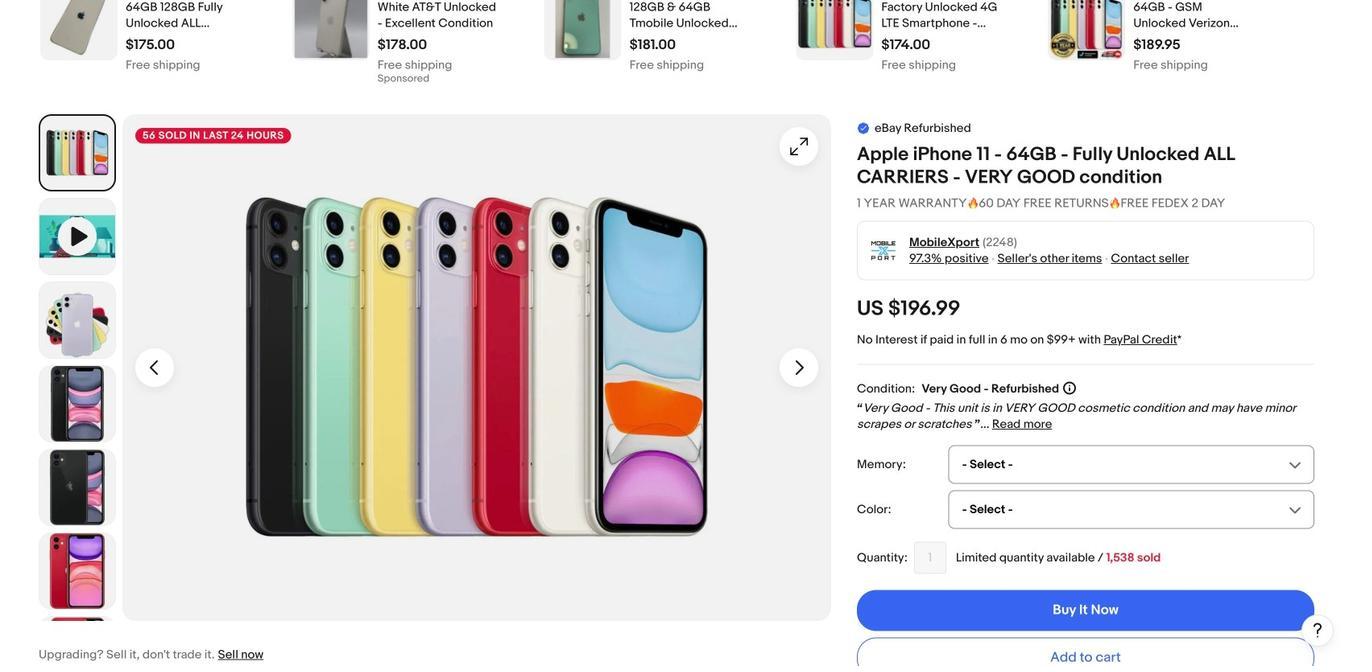 Task type: vqa. For each thing, say whether or not it's contained in the screenshot.
the top the
no



Task type: describe. For each thing, give the bounding box(es) containing it.
help, opens dialogs image
[[1310, 623, 1326, 639]]

apple iphone 11 - 64gb - fully unlocked all carriers - very good condition - picture 1 of 10 image
[[122, 114, 831, 622]]

picture 1 of 10 image
[[42, 118, 113, 188]]



Task type: locate. For each thing, give the bounding box(es) containing it.
text__icon image
[[857, 121, 870, 134]]

video 1 of 1 image
[[39, 199, 115, 275]]

picture 2 of 10 image
[[39, 283, 115, 358]]

picture 5 of 10 image
[[39, 534, 115, 610]]

picture 4 of 10 image
[[39, 450, 115, 526]]

None text field
[[126, 37, 175, 54], [630, 37, 676, 54], [882, 37, 931, 54], [126, 60, 200, 71], [378, 60, 452, 71], [126, 37, 175, 54], [630, 37, 676, 54], [882, 37, 931, 54], [126, 60, 200, 71], [378, 60, 452, 71]]

None text field
[[378, 37, 427, 54], [1134, 37, 1181, 54], [630, 60, 704, 71], [882, 60, 956, 71], [1134, 60, 1208, 71], [378, 74, 430, 84], [914, 543, 946, 575], [378, 37, 427, 54], [1134, 37, 1181, 54], [630, 60, 704, 71], [882, 60, 956, 71], [1134, 60, 1208, 71], [378, 74, 430, 84], [914, 543, 946, 575]]

picture 3 of 10 image
[[39, 367, 115, 442]]



